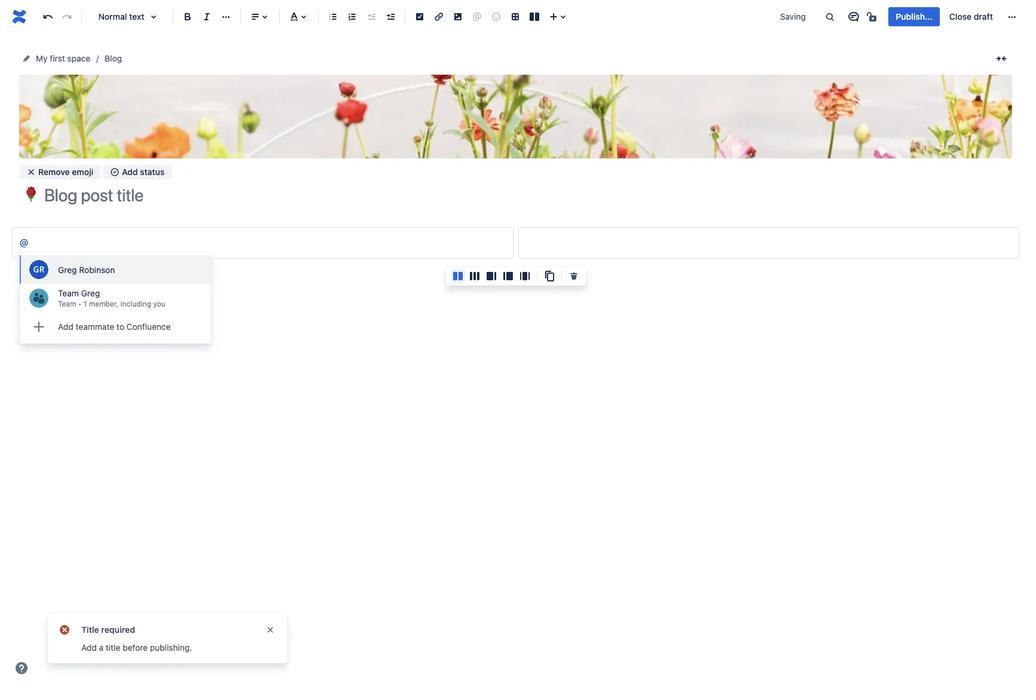 Task type: describe. For each thing, give the bounding box(es) containing it.
add image, video, or file image
[[451, 10, 465, 24]]

publish...
[[896, 11, 933, 22]]

blog link
[[105, 51, 122, 66]]

italic ⌘i image
[[200, 10, 214, 24]]

member,
[[89, 300, 118, 309]]

robinson
[[79, 265, 115, 275]]

normal text
[[98, 11, 144, 22]]

add for add a title before publishing.
[[81, 643, 97, 653]]

table image
[[508, 10, 523, 24]]

my first space
[[36, 53, 90, 63]]

close draft
[[950, 11, 994, 22]]

publish... button
[[889, 7, 940, 26]]

add status button
[[103, 165, 172, 180]]

status
[[140, 167, 165, 177]]

more image
[[1006, 10, 1020, 24]]

update
[[476, 121, 503, 131]]

action item image
[[413, 10, 427, 24]]

Blog post title text field
[[44, 185, 1013, 205]]

publishing.
[[150, 643, 192, 653]]

remove
[[38, 167, 70, 177]]

blog
[[105, 53, 122, 63]]

right sidebar image
[[485, 269, 499, 284]]

1
[[84, 300, 87, 309]]

help image
[[14, 662, 29, 676]]

greg robinson
[[58, 265, 115, 275]]

bold ⌘b image
[[181, 10, 195, 24]]

close draft button
[[943, 7, 1001, 26]]

my
[[36, 53, 48, 63]]

saving
[[781, 11, 806, 22]]

draft
[[974, 11, 994, 22]]

remove emoji button
[[19, 165, 100, 180]]

title
[[81, 625, 99, 635]]

@ search field
[[20, 237, 31, 248]]

greg inside team greg team • 1 member, including you
[[81, 289, 100, 299]]

required
[[101, 625, 135, 635]]

outdent ⇧tab image
[[364, 10, 379, 24]]

none field inside @ text field
[[28, 237, 31, 248]]

undo ⌘z image
[[41, 10, 55, 24]]

normal
[[98, 11, 127, 22]]

bullet list ⌘⇧8 image
[[326, 10, 340, 24]]

more formatting image
[[219, 10, 233, 24]]

add teammate to confluence
[[58, 322, 171, 332]]

numbered list ⌘⇧7 image
[[345, 10, 360, 24]]

text
[[129, 11, 144, 22]]

two columns image
[[451, 269, 465, 284]]

1 team from the top
[[58, 289, 79, 299]]

header
[[505, 121, 531, 131]]

add status
[[122, 167, 165, 177]]

including
[[120, 300, 151, 309]]

a
[[99, 643, 104, 653]]

mention image
[[470, 10, 485, 24]]



Task type: locate. For each thing, give the bounding box(es) containing it.
redo ⌘⇧z image
[[60, 10, 74, 24]]

1 horizontal spatial greg
[[81, 289, 100, 299]]

add left status
[[122, 167, 138, 177]]

emoji
[[72, 167, 93, 177]]

to
[[117, 322, 124, 332]]

three columns image
[[468, 269, 482, 284]]

dismiss image
[[266, 626, 275, 635]]

left sidebar image
[[501, 269, 516, 284]]

image
[[533, 121, 556, 131]]

Main content area, start typing to enter text. text field
[[12, 227, 1020, 259]]

my first space link
[[36, 51, 90, 66]]

make page fixed-width image
[[995, 51, 1009, 66]]

indent tab image
[[383, 10, 398, 24]]

first
[[50, 53, 65, 63]]

1 vertical spatial greg
[[81, 289, 100, 299]]

0 vertical spatial add
[[122, 167, 138, 177]]

teammate
[[76, 322, 114, 332]]

remove image
[[567, 269, 581, 284]]

2 vertical spatial add
[[81, 643, 97, 653]]

add icon image
[[28, 316, 50, 338]]

move this blog image
[[22, 54, 31, 63]]

space
[[67, 53, 90, 63]]

title required
[[81, 625, 135, 635]]

none text field inside @ search field
[[28, 240, 31, 247]]

confluence
[[127, 322, 171, 332]]

add for add status
[[122, 167, 138, 177]]

no restrictions image
[[866, 10, 881, 24]]

greg left robinson
[[58, 265, 77, 275]]

layouts image
[[528, 10, 542, 24]]

you
[[153, 300, 165, 309]]

0 vertical spatial team
[[58, 289, 79, 299]]

close
[[950, 11, 972, 22]]

add right add icon
[[58, 322, 73, 332]]

copy image
[[543, 269, 557, 284]]

None text field
[[28, 240, 31, 247]]

add
[[122, 167, 138, 177], [58, 322, 73, 332], [81, 643, 97, 653]]

0 horizontal spatial greg
[[58, 265, 77, 275]]

greg
[[58, 265, 77, 275], [81, 289, 100, 299]]

link image
[[432, 10, 446, 24]]

three columns with sidebars image
[[518, 269, 532, 284]]

emoji image
[[489, 10, 504, 24]]

confluence image
[[10, 7, 29, 26], [10, 7, 29, 26]]

None field
[[28, 237, 31, 248]]

before
[[123, 643, 148, 653]]

2 team from the top
[[58, 300, 76, 309]]

normal text button
[[87, 4, 168, 30]]

1 vertical spatial add
[[58, 322, 73, 332]]

remove emoji image
[[26, 168, 36, 177]]

1 horizontal spatial add
[[81, 643, 97, 653]]

comment icon image
[[847, 10, 862, 24]]

find and replace image
[[823, 10, 838, 24]]

update header image button
[[473, 102, 559, 132]]

2 horizontal spatial add
[[122, 167, 138, 177]]

•
[[78, 300, 82, 309]]

add for add teammate to confluence
[[58, 322, 73, 332]]

1 vertical spatial team
[[58, 300, 76, 309]]

remove emoji
[[38, 167, 93, 177]]

error image
[[57, 623, 72, 638]]

0 vertical spatial greg
[[58, 265, 77, 275]]

update header image
[[476, 121, 556, 131]]

team left •
[[58, 300, 76, 309]]

add inside dropdown button
[[122, 167, 138, 177]]

:rose: image
[[23, 187, 39, 202], [23, 187, 39, 202]]

greg up 1
[[81, 289, 100, 299]]

title
[[106, 643, 120, 653]]

align left image
[[248, 10, 263, 24]]

add left a
[[81, 643, 97, 653]]

team up •
[[58, 289, 79, 299]]

team greg team • 1 member, including you
[[58, 289, 165, 309]]

@
[[20, 237, 28, 248]]

0 horizontal spatial add
[[58, 322, 73, 332]]

team
[[58, 289, 79, 299], [58, 300, 76, 309]]

add a title before publishing.
[[81, 643, 192, 653]]



Task type: vqa. For each thing, say whether or not it's contained in the screenshot.
Date
no



